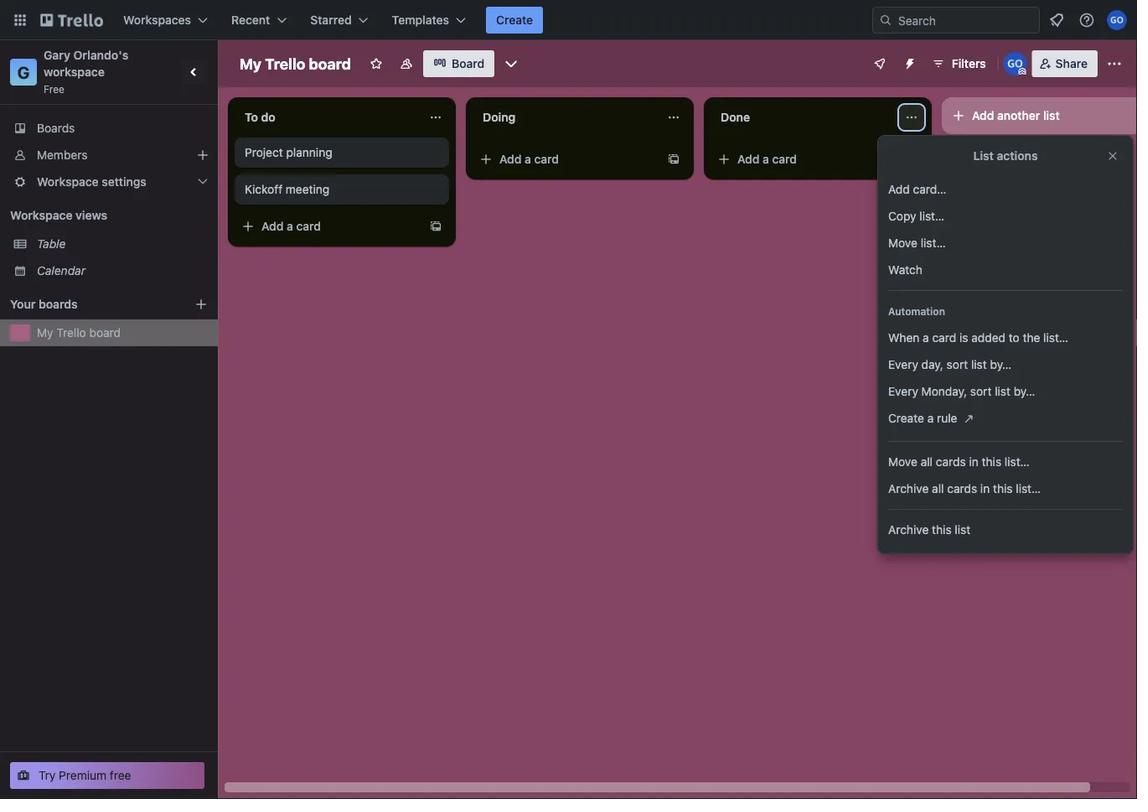 Task type: vqa. For each thing, say whether or not it's contained in the screenshot.
the Premium
yes



Task type: describe. For each thing, give the bounding box(es) containing it.
create from template… image for to do
[[429, 220, 443, 233]]

cards for archive
[[948, 482, 978, 496]]

board inside text field
[[309, 55, 351, 73]]

free
[[110, 768, 131, 782]]

when a card is added to the list…
[[889, 331, 1069, 345]]

monday,
[[922, 384, 968, 398]]

gary
[[44, 48, 70, 62]]

board
[[452, 57, 485, 70]]

starred
[[310, 13, 352, 27]]

star or unstar board image
[[370, 57, 383, 70]]

g
[[17, 62, 30, 82]]

card left is on the top right
[[933, 331, 957, 345]]

actions
[[997, 149, 1038, 163]]

every monday, sort list by…
[[889, 384, 1036, 398]]

show menu image
[[1107, 55, 1124, 72]]

workspace for workspace settings
[[37, 175, 99, 189]]

card for add a card button corresponding to doing
[[535, 152, 559, 166]]

premium
[[59, 768, 107, 782]]

day,
[[922, 358, 944, 371]]

filters
[[952, 57, 987, 70]]

this for move all cards in this list…
[[982, 455, 1002, 469]]

kickoff
[[245, 182, 283, 196]]

workspace visible image
[[400, 57, 413, 70]]

calendar link
[[37, 262, 208, 279]]

workspace settings button
[[0, 169, 218, 195]]

every day, sort list by…
[[889, 358, 1012, 371]]

watch link
[[879, 257, 1134, 283]]

views
[[76, 208, 107, 222]]

templates
[[392, 13, 449, 27]]

create a rule link
[[879, 405, 1134, 434]]

sort for monday,
[[971, 384, 992, 398]]

list inside button
[[1044, 109, 1060, 122]]

in for archive all cards in this list…
[[981, 482, 990, 496]]

gary orlando's workspace link
[[44, 48, 132, 79]]

every for every day, sort list by…
[[889, 358, 919, 371]]

try premium free button
[[10, 762, 205, 789]]

add a card button for doing
[[473, 146, 661, 173]]

move list…
[[889, 236, 946, 250]]

your boards with 1 items element
[[10, 294, 169, 314]]

workspaces button
[[113, 7, 218, 34]]

filters button
[[927, 50, 992, 77]]

every monday, sort list by… link
[[879, 378, 1134, 405]]

my inside my trello board text field
[[240, 55, 262, 73]]

starred button
[[300, 7, 379, 34]]

workspaces
[[123, 13, 191, 27]]

open information menu image
[[1079, 12, 1096, 29]]

copy
[[889, 209, 917, 223]]

when
[[889, 331, 920, 345]]

Done text field
[[711, 104, 895, 131]]

planning
[[286, 145, 333, 159]]

share button
[[1033, 50, 1098, 77]]

add a card for doing
[[500, 152, 559, 166]]

project
[[245, 145, 283, 159]]

workspace views
[[10, 208, 107, 222]]

Search field
[[893, 8, 1040, 33]]

recent
[[231, 13, 270, 27]]

cards for move
[[936, 455, 967, 469]]

added
[[972, 331, 1006, 345]]

try premium free
[[39, 768, 131, 782]]

the
[[1023, 331, 1041, 345]]

templates button
[[382, 7, 476, 34]]

card…
[[914, 182, 947, 196]]

another
[[998, 109, 1041, 122]]

back to home image
[[40, 7, 103, 34]]

1 vertical spatial gary orlando (garyorlando) image
[[1004, 52, 1028, 75]]

rule
[[937, 411, 958, 425]]

move list… link
[[879, 230, 1134, 257]]

automation
[[889, 305, 946, 317]]

create from template… image for doing
[[667, 153, 681, 166]]

Board name text field
[[231, 50, 360, 77]]

project planning
[[245, 145, 333, 159]]

copy list…
[[889, 209, 945, 223]]

create for create a rule
[[889, 411, 925, 425]]

workspace settings
[[37, 175, 147, 189]]

add card…
[[889, 182, 947, 196]]

share
[[1056, 57, 1088, 70]]

2 horizontal spatial add a card button
[[711, 146, 899, 173]]

automation image
[[897, 50, 920, 74]]

board link
[[423, 50, 495, 77]]

2 horizontal spatial add a card
[[738, 152, 797, 166]]

workspace
[[44, 65, 105, 79]]

list… down copy list…
[[921, 236, 946, 250]]

this member is an admin of this board. image
[[1019, 68, 1027, 75]]

by… for every day, sort list by…
[[991, 358, 1012, 371]]

card for to do add a card button
[[296, 219, 321, 233]]

card for the rightmost add a card button
[[773, 152, 797, 166]]

list… down move all cards in this list… link
[[1017, 482, 1042, 496]]

my inside my trello board 'link'
[[37, 326, 53, 340]]

move for move list…
[[889, 236, 918, 250]]

gary orlando's workspace free
[[44, 48, 132, 95]]

calendar
[[37, 264, 86, 278]]

add card… link
[[879, 176, 1134, 203]]

my trello board link
[[37, 324, 208, 341]]

do
[[261, 110, 276, 124]]

kickoff meeting
[[245, 182, 330, 196]]

list… up archive all cards in this list… link
[[1005, 455, 1030, 469]]



Task type: locate. For each thing, give the bounding box(es) containing it.
this down move all cards in this list… link
[[994, 482, 1013, 496]]

move all cards in this list…
[[889, 455, 1030, 469]]

free
[[44, 83, 65, 95]]

to
[[1009, 331, 1020, 345]]

every up "create a rule"
[[889, 384, 919, 398]]

0 notifications image
[[1047, 10, 1067, 30]]

1 horizontal spatial create
[[889, 411, 925, 425]]

1 horizontal spatial my trello board
[[240, 55, 351, 73]]

0 horizontal spatial trello
[[56, 326, 86, 340]]

1 horizontal spatial add a card button
[[473, 146, 661, 173]]

my trello board inside text field
[[240, 55, 351, 73]]

a down "kickoff meeting"
[[287, 219, 293, 233]]

add board image
[[195, 298, 208, 311]]

all down move all cards in this list…
[[932, 482, 945, 496]]

0 horizontal spatial create from template… image
[[429, 220, 443, 233]]

your boards
[[10, 297, 78, 311]]

0 horizontal spatial in
[[970, 455, 979, 469]]

1 vertical spatial by…
[[1014, 384, 1036, 398]]

trello down 'recent' dropdown button in the left top of the page
[[265, 55, 306, 73]]

add a card down doing
[[500, 152, 559, 166]]

0 horizontal spatial add a card button
[[235, 213, 423, 240]]

1 horizontal spatial trello
[[265, 55, 306, 73]]

search image
[[880, 13, 893, 27]]

sort down every day, sort list by… 'link'
[[971, 384, 992, 398]]

doing
[[483, 110, 516, 124]]

archive for archive this list
[[889, 523, 929, 537]]

workspace navigation collapse icon image
[[183, 60, 206, 84]]

add a card down done
[[738, 152, 797, 166]]

trello down boards
[[56, 326, 86, 340]]

2 vertical spatial this
[[932, 523, 952, 537]]

every for every monday, sort list by…
[[889, 384, 919, 398]]

0 horizontal spatial my
[[37, 326, 53, 340]]

trello inside 'link'
[[56, 326, 86, 340]]

list down when a card is added to the list… on the top right of the page
[[972, 358, 987, 371]]

by… for every monday, sort list by…
[[1014, 384, 1036, 398]]

g link
[[10, 59, 37, 86]]

add a card down "kickoff meeting"
[[262, 219, 321, 233]]

in up archive all cards in this list…
[[970, 455, 979, 469]]

1 vertical spatial in
[[981, 482, 990, 496]]

archive down archive all cards in this list…
[[889, 523, 929, 537]]

create inside button
[[496, 13, 533, 27]]

1 horizontal spatial board
[[309, 55, 351, 73]]

create from template… image
[[667, 153, 681, 166], [429, 220, 443, 233]]

1 vertical spatial cards
[[948, 482, 978, 496]]

in down move all cards in this list… link
[[981, 482, 990, 496]]

0 vertical spatial my
[[240, 55, 262, 73]]

done
[[721, 110, 751, 124]]

add down doing
[[500, 152, 522, 166]]

this up archive all cards in this list… link
[[982, 455, 1002, 469]]

1 vertical spatial my trello board
[[37, 326, 121, 340]]

add
[[973, 109, 995, 122], [500, 152, 522, 166], [738, 152, 760, 166], [889, 182, 910, 196], [262, 219, 284, 233]]

a for add a card button corresponding to doing
[[525, 152, 531, 166]]

1 archive from the top
[[889, 482, 929, 496]]

move down copy
[[889, 236, 918, 250]]

sort for day,
[[947, 358, 969, 371]]

workspace inside dropdown button
[[37, 175, 99, 189]]

table link
[[37, 236, 208, 252]]

0 vertical spatial create from template… image
[[667, 153, 681, 166]]

0 horizontal spatial board
[[89, 326, 121, 340]]

add a card button down doing text box
[[473, 146, 661, 173]]

every day, sort list by… link
[[879, 351, 1134, 378]]

all for archive
[[932, 482, 945, 496]]

move inside move list… link
[[889, 236, 918, 250]]

add another list
[[973, 109, 1060, 122]]

create up customize views icon
[[496, 13, 533, 27]]

every down "when"
[[889, 358, 919, 371]]

your
[[10, 297, 36, 311]]

add for add another list button
[[973, 109, 995, 122]]

0 vertical spatial every
[[889, 358, 919, 371]]

0 horizontal spatial sort
[[947, 358, 969, 371]]

0 vertical spatial sort
[[947, 358, 969, 371]]

a for to do add a card button
[[287, 219, 293, 233]]

a
[[525, 152, 531, 166], [763, 152, 770, 166], [287, 219, 293, 233], [923, 331, 930, 345], [928, 411, 934, 425]]

trello inside text field
[[265, 55, 306, 73]]

archive all cards in this list… link
[[879, 475, 1134, 502]]

create button
[[486, 7, 543, 34]]

is
[[960, 331, 969, 345]]

2 move from the top
[[889, 455, 918, 469]]

list right another on the top right
[[1044, 109, 1060, 122]]

0 vertical spatial cards
[[936, 455, 967, 469]]

0 vertical spatial workspace
[[37, 175, 99, 189]]

move inside move all cards in this list… link
[[889, 455, 918, 469]]

1 every from the top
[[889, 358, 919, 371]]

archive this list link
[[879, 516, 1134, 543]]

add for add a card button corresponding to doing
[[500, 152, 522, 166]]

add inside add another list button
[[973, 109, 995, 122]]

0 vertical spatial gary orlando (garyorlando) image
[[1108, 10, 1128, 30]]

1 vertical spatial create
[[889, 411, 925, 425]]

create for create
[[496, 13, 533, 27]]

move for move all cards in this list…
[[889, 455, 918, 469]]

settings
[[102, 175, 147, 189]]

cards up archive all cards in this list…
[[936, 455, 967, 469]]

archive this list
[[889, 523, 971, 537]]

0 horizontal spatial my trello board
[[37, 326, 121, 340]]

gary orlando (garyorlando) image right filters
[[1004, 52, 1028, 75]]

members
[[37, 148, 88, 162]]

0 vertical spatial move
[[889, 236, 918, 250]]

orlando's
[[73, 48, 129, 62]]

create left rule
[[889, 411, 925, 425]]

a for the rightmost add a card button
[[763, 152, 770, 166]]

add a card button down kickoff meeting link
[[235, 213, 423, 240]]

add for the rightmost add a card button
[[738, 152, 760, 166]]

1 horizontal spatial by…
[[1014, 384, 1036, 398]]

1 vertical spatial this
[[994, 482, 1013, 496]]

1 horizontal spatial sort
[[971, 384, 992, 398]]

0 vertical spatial board
[[309, 55, 351, 73]]

card
[[535, 152, 559, 166], [773, 152, 797, 166], [296, 219, 321, 233], [933, 331, 957, 345]]

1 vertical spatial workspace
[[10, 208, 73, 222]]

archive up archive this list
[[889, 482, 929, 496]]

card down meeting
[[296, 219, 321, 233]]

create a rule
[[889, 411, 958, 425]]

0 horizontal spatial by…
[[991, 358, 1012, 371]]

by… down every day, sort list by… 'link'
[[1014, 384, 1036, 398]]

1 vertical spatial create from template… image
[[429, 220, 443, 233]]

move down "create a rule"
[[889, 455, 918, 469]]

to do
[[245, 110, 276, 124]]

power ups image
[[873, 57, 887, 70]]

To do text field
[[235, 104, 419, 131]]

workspace down members
[[37, 175, 99, 189]]

cards down move all cards in this list…
[[948, 482, 978, 496]]

1 vertical spatial sort
[[971, 384, 992, 398]]

archive
[[889, 482, 929, 496], [889, 523, 929, 537]]

0 vertical spatial by…
[[991, 358, 1012, 371]]

Doing text field
[[473, 104, 657, 131]]

a right "when"
[[923, 331, 930, 345]]

list
[[1044, 109, 1060, 122], [972, 358, 987, 371], [995, 384, 1011, 398], [955, 523, 971, 537]]

1 horizontal spatial create from template… image
[[667, 153, 681, 166]]

2 archive from the top
[[889, 523, 929, 537]]

workspace up table at the left top of page
[[10, 208, 73, 222]]

0 horizontal spatial add a card
[[262, 219, 321, 233]]

1 move from the top
[[889, 236, 918, 250]]

try
[[39, 768, 56, 782]]

0 vertical spatial this
[[982, 455, 1002, 469]]

list down archive all cards in this list…
[[955, 523, 971, 537]]

list… right the
[[1044, 331, 1069, 345]]

add a card for to do
[[262, 219, 321, 233]]

kickoff meeting link
[[245, 181, 439, 198]]

add for to do add a card button
[[262, 219, 284, 233]]

list… down card…
[[920, 209, 945, 223]]

1 vertical spatial all
[[932, 482, 945, 496]]

1 vertical spatial archive
[[889, 523, 929, 537]]

add down done
[[738, 152, 760, 166]]

add inside add card… link
[[889, 182, 910, 196]]

sort right day,
[[947, 358, 969, 371]]

list down every day, sort list by… 'link'
[[995, 384, 1011, 398]]

add a card button for to do
[[235, 213, 423, 240]]

card down doing text box
[[535, 152, 559, 166]]

archive all cards in this list…
[[889, 482, 1042, 496]]

when a card is added to the list… link
[[879, 324, 1134, 351]]

1 horizontal spatial add a card
[[500, 152, 559, 166]]

board down your boards with 1 items element
[[89, 326, 121, 340]]

meeting
[[286, 182, 330, 196]]

1 vertical spatial my
[[37, 326, 53, 340]]

0 vertical spatial archive
[[889, 482, 929, 496]]

1 horizontal spatial my
[[240, 55, 262, 73]]

boards
[[39, 297, 78, 311]]

0 horizontal spatial create
[[496, 13, 533, 27]]

1 horizontal spatial in
[[981, 482, 990, 496]]

boards link
[[0, 115, 218, 142]]

my trello board down the starred at the left top
[[240, 55, 351, 73]]

sort
[[947, 358, 969, 371], [971, 384, 992, 398]]

watch
[[889, 263, 923, 277]]

0 vertical spatial in
[[970, 455, 979, 469]]

list actions
[[974, 149, 1038, 163]]

1 vertical spatial board
[[89, 326, 121, 340]]

in
[[970, 455, 979, 469], [981, 482, 990, 496]]

0 vertical spatial all
[[921, 455, 933, 469]]

my down your boards
[[37, 326, 53, 340]]

create
[[496, 13, 533, 27], [889, 411, 925, 425]]

a down doing text box
[[525, 152, 531, 166]]

my trello board down your boards with 1 items element
[[37, 326, 121, 340]]

every inside 'link'
[[889, 358, 919, 371]]

a down done text box
[[763, 152, 770, 166]]

0 vertical spatial trello
[[265, 55, 306, 73]]

cards
[[936, 455, 967, 469], [948, 482, 978, 496]]

add another list button
[[942, 97, 1138, 134]]

this down archive all cards in this list…
[[932, 523, 952, 537]]

gary orlando (garyorlando) image right open information menu icon
[[1108, 10, 1128, 30]]

my down recent
[[240, 55, 262, 73]]

in for move all cards in this list…
[[970, 455, 979, 469]]

move all cards in this list… link
[[879, 449, 1134, 475]]

add down kickoff
[[262, 219, 284, 233]]

archive for archive all cards in this list…
[[889, 482, 929, 496]]

all
[[921, 455, 933, 469], [932, 482, 945, 496]]

list inside 'link'
[[972, 358, 987, 371]]

a left rule
[[928, 411, 934, 425]]

workspace
[[37, 175, 99, 189], [10, 208, 73, 222]]

0 vertical spatial create
[[496, 13, 533, 27]]

0 vertical spatial my trello board
[[240, 55, 351, 73]]

my trello board
[[240, 55, 351, 73], [37, 326, 121, 340]]

my trello board inside 'link'
[[37, 326, 121, 340]]

all down "create a rule"
[[921, 455, 933, 469]]

boards
[[37, 121, 75, 135]]

move
[[889, 236, 918, 250], [889, 455, 918, 469]]

this
[[982, 455, 1002, 469], [994, 482, 1013, 496], [932, 523, 952, 537]]

every
[[889, 358, 919, 371], [889, 384, 919, 398]]

gary orlando (garyorlando) image
[[1108, 10, 1128, 30], [1004, 52, 1028, 75]]

add a card button
[[473, 146, 661, 173], [711, 146, 899, 173], [235, 213, 423, 240]]

sort inside 'link'
[[947, 358, 969, 371]]

primary element
[[0, 0, 1138, 40]]

project planning link
[[245, 144, 439, 161]]

1 vertical spatial trello
[[56, 326, 86, 340]]

1 vertical spatial every
[[889, 384, 919, 398]]

recent button
[[221, 7, 297, 34]]

members link
[[0, 142, 218, 169]]

list
[[974, 149, 994, 163]]

1 vertical spatial move
[[889, 455, 918, 469]]

board down the starred at the left top
[[309, 55, 351, 73]]

this for archive all cards in this list…
[[994, 482, 1013, 496]]

add up copy
[[889, 182, 910, 196]]

board inside 'link'
[[89, 326, 121, 340]]

0 horizontal spatial gary orlando (garyorlando) image
[[1004, 52, 1028, 75]]

copy list… link
[[879, 203, 1134, 230]]

1 horizontal spatial gary orlando (garyorlando) image
[[1108, 10, 1128, 30]]

workspace for workspace views
[[10, 208, 73, 222]]

by… inside 'link'
[[991, 358, 1012, 371]]

add a card
[[500, 152, 559, 166], [738, 152, 797, 166], [262, 219, 321, 233]]

by… down 'when a card is added to the list…' link
[[991, 358, 1012, 371]]

switch to… image
[[12, 12, 29, 29]]

card down done text box
[[773, 152, 797, 166]]

to
[[245, 110, 258, 124]]

2 every from the top
[[889, 384, 919, 398]]

customize views image
[[503, 55, 520, 72]]

board
[[309, 55, 351, 73], [89, 326, 121, 340]]

add left another on the top right
[[973, 109, 995, 122]]

table
[[37, 237, 66, 251]]

by…
[[991, 358, 1012, 371], [1014, 384, 1036, 398]]

add a card button down done text box
[[711, 146, 899, 173]]

all for move
[[921, 455, 933, 469]]

my
[[240, 55, 262, 73], [37, 326, 53, 340]]



